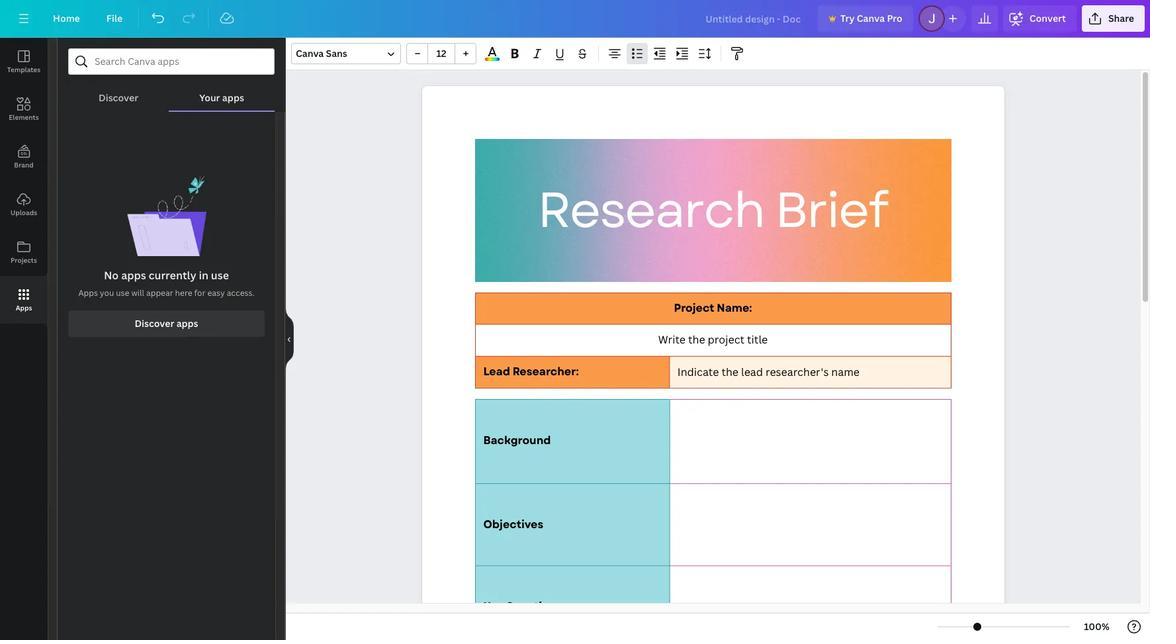 Task type: locate. For each thing, give the bounding box(es) containing it.
canva inside 'button'
[[857, 12, 885, 25]]

Search Canva apps search field
[[95, 49, 248, 74]]

apps inside no apps currently in use apps you use will appear here for easy access.
[[121, 268, 146, 283]]

1 horizontal spatial apps
[[177, 317, 198, 330]]

use left will
[[116, 287, 129, 299]]

templates
[[7, 65, 40, 74]]

discover inside button
[[135, 317, 174, 330]]

your
[[200, 91, 220, 104]]

use
[[211, 268, 229, 283], [116, 287, 129, 299]]

canva sans button
[[291, 43, 401, 64]]

1 horizontal spatial use
[[211, 268, 229, 283]]

canva right try
[[857, 12, 885, 25]]

0 vertical spatial use
[[211, 268, 229, 283]]

discover inside 'button'
[[99, 91, 139, 104]]

side panel tab list
[[0, 38, 48, 324]]

apps down here
[[177, 317, 198, 330]]

1 vertical spatial discover
[[135, 317, 174, 330]]

2 horizontal spatial apps
[[222, 91, 244, 104]]

canva
[[857, 12, 885, 25], [296, 47, 324, 60]]

Research Brief text field
[[422, 86, 1005, 640]]

1 vertical spatial canva
[[296, 47, 324, 60]]

apps left you
[[78, 287, 98, 299]]

apps down projects
[[16, 303, 32, 313]]

file button
[[96, 5, 133, 32]]

appear
[[146, 287, 173, 299]]

apps inside no apps currently in use apps you use will appear here for easy access.
[[78, 287, 98, 299]]

100% button
[[1076, 616, 1119, 638]]

apps inside button
[[222, 91, 244, 104]]

1 horizontal spatial canva
[[857, 12, 885, 25]]

apps inside button
[[177, 317, 198, 330]]

no
[[104, 268, 119, 283]]

discover down appear at top
[[135, 317, 174, 330]]

canva inside dropdown button
[[296, 47, 324, 60]]

sans
[[326, 47, 348, 60]]

discover button
[[68, 75, 169, 111]]

pro
[[888, 12, 903, 25]]

0 vertical spatial apps
[[222, 91, 244, 104]]

your apps button
[[169, 75, 275, 111]]

0 vertical spatial discover
[[99, 91, 139, 104]]

0 vertical spatial apps
[[78, 287, 98, 299]]

group
[[407, 43, 477, 64]]

file
[[106, 12, 123, 25]]

use right in
[[211, 268, 229, 283]]

canva left sans
[[296, 47, 324, 60]]

0 horizontal spatial apps
[[16, 303, 32, 313]]

brand button
[[0, 133, 48, 181]]

apps
[[78, 287, 98, 299], [16, 303, 32, 313]]

2 vertical spatial apps
[[177, 317, 198, 330]]

1 horizontal spatial apps
[[78, 287, 98, 299]]

0 horizontal spatial canva
[[296, 47, 324, 60]]

0 horizontal spatial apps
[[121, 268, 146, 283]]

elements
[[9, 113, 39, 122]]

try
[[841, 12, 855, 25]]

1 vertical spatial use
[[116, 287, 129, 299]]

1 vertical spatial apps
[[121, 268, 146, 283]]

projects
[[11, 256, 37, 265]]

discover apps
[[135, 317, 198, 330]]

uploads
[[10, 208, 37, 217]]

– – number field
[[432, 47, 451, 60]]

currently
[[149, 268, 196, 283]]

apps right "your" in the top left of the page
[[222, 91, 244, 104]]

apps for no
[[121, 268, 146, 283]]

canva sans
[[296, 47, 348, 60]]

1 vertical spatial apps
[[16, 303, 32, 313]]

share
[[1109, 12, 1135, 25]]

try canva pro button
[[818, 5, 914, 32]]

your apps
[[200, 91, 244, 104]]

in
[[199, 268, 209, 283]]

discover down search canva apps search field
[[99, 91, 139, 104]]

no apps currently in use apps you use will appear here for easy access.
[[78, 268, 255, 299]]

0 vertical spatial canva
[[857, 12, 885, 25]]

apps up will
[[121, 268, 146, 283]]

discover
[[99, 91, 139, 104], [135, 317, 174, 330]]

projects button
[[0, 228, 48, 276]]

apps inside button
[[16, 303, 32, 313]]

apps
[[222, 91, 244, 104], [121, 268, 146, 283], [177, 317, 198, 330]]

brand
[[14, 160, 34, 170]]



Task type: describe. For each thing, give the bounding box(es) containing it.
apps button
[[0, 276, 48, 324]]

home link
[[42, 5, 91, 32]]

research
[[538, 175, 765, 246]]

for
[[194, 287, 206, 299]]

discover for discover apps
[[135, 317, 174, 330]]

discover apps button
[[68, 311, 265, 337]]

Design title text field
[[696, 5, 813, 32]]

color range image
[[486, 58, 500, 61]]

convert
[[1030, 12, 1067, 25]]

main menu bar
[[0, 0, 1151, 38]]

home
[[53, 12, 80, 25]]

apps for your
[[222, 91, 244, 104]]

0 horizontal spatial use
[[116, 287, 129, 299]]

brief
[[775, 175, 888, 246]]

you
[[100, 287, 114, 299]]

try canva pro
[[841, 12, 903, 25]]

easy
[[208, 287, 225, 299]]

empty folder image displayed when there are no installed apps image
[[127, 175, 206, 256]]

will
[[131, 287, 144, 299]]

here
[[175, 287, 192, 299]]

discover for discover
[[99, 91, 139, 104]]

uploads button
[[0, 181, 48, 228]]

research brief
[[538, 175, 888, 246]]

convert button
[[1004, 5, 1077, 32]]

share button
[[1083, 5, 1146, 32]]

templates button
[[0, 38, 48, 85]]

elements button
[[0, 85, 48, 133]]

access.
[[227, 287, 255, 299]]

100%
[[1085, 620, 1110, 633]]

hide image
[[285, 307, 294, 371]]

apps for discover
[[177, 317, 198, 330]]



Task type: vqa. For each thing, say whether or not it's contained in the screenshot.
Commercial link
no



